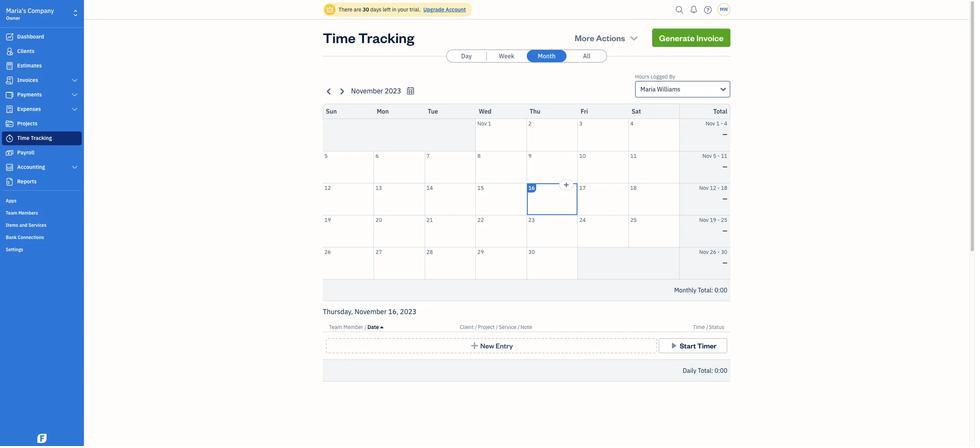 Task type: vqa. For each thing, say whether or not it's contained in the screenshot.
left 25
yes



Task type: locate. For each thing, give the bounding box(es) containing it.
1 4 from the left
[[630, 120, 634, 127]]

15 button
[[476, 183, 527, 215]]

1 vertical spatial 2023
[[400, 308, 417, 316]]

1 — from the top
[[723, 131, 727, 138]]

chevron large down image up reports link
[[71, 164, 78, 171]]

0 vertical spatial time tracking
[[323, 29, 414, 47]]

24
[[579, 217, 586, 223]]

12 button
[[323, 183, 374, 215]]

member
[[343, 324, 363, 331]]

all
[[583, 52, 591, 60]]

29
[[477, 249, 484, 256]]

1 : from the top
[[711, 287, 713, 294]]

chevron large down image for invoices
[[71, 77, 78, 84]]

- inside nov 19 - 25 —
[[718, 217, 720, 223]]

nov down "nov 1 - 4 —"
[[703, 152, 712, 159]]

2 18 from the left
[[721, 185, 727, 191]]

2 chevron large down image from the top
[[71, 164, 78, 171]]

— inside nov 5 - 11 —
[[723, 163, 727, 170]]

23 button
[[527, 215, 577, 247]]

3 — from the top
[[723, 195, 727, 202]]

reports
[[17, 178, 37, 185]]

19 inside button
[[324, 217, 331, 223]]

time tracking down projects link in the top of the page
[[17, 135, 52, 142]]

nov up nov 5 - 11 —
[[706, 120, 715, 127]]

nov for nov 26 - 30 —
[[699, 249, 709, 256]]

1 18 from the left
[[630, 185, 637, 191]]

chevron large down image inside invoices link
[[71, 77, 78, 84]]

nov inside "nov 1 - 4 —"
[[706, 120, 715, 127]]

estimates
[[17, 62, 42, 69]]

chevron large down image inside payments link
[[71, 92, 78, 98]]

2 19 from the left
[[710, 217, 716, 223]]

4 inside "nov 1 - 4 —"
[[724, 120, 727, 127]]

nov 1 - 4 —
[[706, 120, 727, 138]]

nov inside nov 26 - 30 —
[[699, 249, 709, 256]]

1 vertical spatial :
[[711, 367, 713, 375]]

2 chevron large down image from the top
[[71, 92, 78, 98]]

- for nov 1 - 4 —
[[721, 120, 723, 127]]

generate
[[659, 32, 695, 43]]

dashboard
[[17, 33, 44, 40]]

0 vertical spatial 0:00
[[715, 287, 727, 294]]

team for team member /
[[329, 324, 342, 331]]

/ left date on the bottom
[[365, 324, 367, 331]]

expenses
[[17, 106, 41, 113]]

: for daily total
[[711, 367, 713, 375]]

note link
[[521, 324, 532, 331]]

1 horizontal spatial time
[[323, 29, 356, 47]]

1 horizontal spatial 30
[[528, 249, 535, 256]]

2023 left choose a date 'image'
[[385, 87, 401, 95]]

1 25 from the left
[[630, 217, 637, 223]]

tracking down projects link in the top of the page
[[31, 135, 52, 142]]

26 down 19 button
[[324, 249, 331, 256]]

2 vertical spatial total
[[698, 367, 711, 375]]

26 inside nov 26 - 30 —
[[710, 249, 716, 256]]

wed
[[479, 108, 492, 115]]

previous month image
[[325, 87, 334, 96]]

9 button
[[527, 151, 577, 183]]

1 for nov 1 - 4 —
[[716, 120, 720, 127]]

total right monthly
[[698, 287, 711, 294]]

1 horizontal spatial 4
[[724, 120, 727, 127]]

- inside nov 5 - 11 —
[[718, 152, 720, 159]]

time inside 'link'
[[17, 135, 29, 142]]

18
[[630, 185, 637, 191], [721, 185, 727, 191]]

25 down the 18 button
[[630, 217, 637, 223]]

12 down 5 button
[[324, 185, 331, 191]]

total right daily on the bottom right of the page
[[698, 367, 711, 375]]

1 horizontal spatial 25
[[721, 217, 727, 223]]

1 vertical spatial time
[[17, 135, 29, 142]]

team down apps
[[6, 210, 17, 216]]

service
[[499, 324, 516, 331]]

1 26 from the left
[[324, 249, 331, 256]]

26 down nov 19 - 25 —
[[710, 249, 716, 256]]

- inside nov 26 - 30 —
[[718, 249, 720, 256]]

— up the nov 12 - 18 —
[[723, 163, 727, 170]]

notifications image
[[688, 2, 700, 17]]

nov down wed
[[477, 120, 487, 127]]

2 5 from the left
[[713, 152, 716, 159]]

2 1 from the left
[[716, 120, 720, 127]]

0 vertical spatial time
[[323, 29, 356, 47]]

generate invoice button
[[652, 29, 731, 47]]

— inside the nov 12 - 18 —
[[723, 195, 727, 202]]

0 vertical spatial 2023
[[385, 87, 401, 95]]

nov down the nov 12 - 18 —
[[699, 217, 709, 223]]

20
[[376, 217, 382, 223]]

chevrondown image
[[629, 32, 639, 43]]

1 5 from the left
[[324, 152, 328, 159]]

0 horizontal spatial 26
[[324, 249, 331, 256]]

logged
[[651, 73, 668, 80]]

4 — from the top
[[723, 227, 727, 235]]

0 horizontal spatial 1
[[488, 120, 491, 127]]

2 0:00 from the top
[[715, 367, 727, 375]]

1 horizontal spatial 26
[[710, 249, 716, 256]]

19 inside nov 19 - 25 —
[[710, 217, 716, 223]]

chevron large down image up payments link
[[71, 77, 78, 84]]

account
[[446, 6, 466, 13]]

1 inside button
[[488, 120, 491, 127]]

chevron large down image inside expenses link
[[71, 106, 78, 113]]

month link
[[527, 50, 567, 62]]

0 vertical spatial chevron large down image
[[71, 77, 78, 84]]

30
[[363, 6, 369, 13], [528, 249, 535, 256], [721, 249, 727, 256]]

7 button
[[425, 151, 476, 183]]

main element
[[0, 0, 103, 447]]

11 inside button
[[630, 152, 637, 159]]

chevron large down image
[[71, 106, 78, 113], [71, 164, 78, 171]]

5 button
[[323, 151, 374, 183]]

time tracking down days
[[323, 29, 414, 47]]

5 / from the left
[[706, 324, 708, 331]]

: right monthly
[[711, 287, 713, 294]]

2 — from the top
[[723, 163, 727, 170]]

20 button
[[374, 215, 425, 247]]

2 26 from the left
[[710, 249, 716, 256]]

1 vertical spatial chevron large down image
[[71, 164, 78, 171]]

maria's
[[6, 7, 26, 15]]

1 11 from the left
[[630, 152, 637, 159]]

30 inside button
[[528, 249, 535, 256]]

time left status link
[[693, 324, 705, 331]]

0 horizontal spatial 11
[[630, 152, 637, 159]]

chevron large down image inside the accounting link
[[71, 164, 78, 171]]

0 vertical spatial chevron large down image
[[71, 106, 78, 113]]

0 horizontal spatial 5
[[324, 152, 328, 159]]

1 vertical spatial chevron large down image
[[71, 92, 78, 98]]

/ right client
[[475, 324, 477, 331]]

november up date on the bottom
[[355, 308, 387, 316]]

accounting
[[17, 164, 45, 171]]

service link
[[499, 324, 518, 331]]

— inside "nov 1 - 4 —"
[[723, 131, 727, 138]]

in
[[392, 6, 396, 13]]

3
[[579, 120, 583, 127]]

november right next month image
[[351, 87, 383, 95]]

/ left "status"
[[706, 324, 708, 331]]

4 inside button
[[630, 120, 634, 127]]

settings
[[6, 247, 23, 253]]

17 button
[[578, 183, 628, 215]]

estimate image
[[5, 62, 14, 70]]

team
[[6, 210, 17, 216], [329, 324, 342, 331]]

- for nov 19 - 25 —
[[718, 217, 720, 223]]

25 down the nov 12 - 18 —
[[721, 217, 727, 223]]

- inside "nov 1 - 4 —"
[[721, 120, 723, 127]]

tue
[[428, 108, 438, 115]]

0 horizontal spatial time tracking
[[17, 135, 52, 142]]

1 chevron large down image from the top
[[71, 106, 78, 113]]

1 vertical spatial total
[[698, 287, 711, 294]]

1 vertical spatial tracking
[[31, 135, 52, 142]]

nov inside nov 19 - 25 —
[[699, 217, 709, 223]]

1 horizontal spatial team
[[329, 324, 342, 331]]

there are 30 days left in your trial. upgrade account
[[339, 6, 466, 13]]

5 — from the top
[[723, 259, 727, 267]]

2 12 from the left
[[710, 185, 716, 191]]

nov inside nov 1 button
[[477, 120, 487, 127]]

1 horizontal spatial time tracking
[[323, 29, 414, 47]]

items and services link
[[2, 219, 82, 231]]

go to help image
[[702, 4, 714, 15]]

1 down wed
[[488, 120, 491, 127]]

0:00 down nov 26 - 30 —
[[715, 287, 727, 294]]

nov down nov 5 - 11 —
[[699, 185, 709, 191]]

5
[[324, 152, 328, 159], [713, 152, 716, 159]]

1 horizontal spatial 18
[[721, 185, 727, 191]]

left
[[383, 6, 391, 13]]

time down there
[[323, 29, 356, 47]]

3 button
[[578, 119, 628, 151]]

2 : from the top
[[711, 367, 713, 375]]

— up the monthly total : 0:00
[[723, 259, 727, 267]]

5 inside button
[[324, 152, 328, 159]]

nov inside nov 5 - 11 —
[[703, 152, 712, 159]]

30 down 23 button
[[528, 249, 535, 256]]

1 up nov 5 - 11 —
[[716, 120, 720, 127]]

chevron large down image
[[71, 77, 78, 84], [71, 92, 78, 98]]

— for nov 12 - 18 —
[[723, 195, 727, 202]]

tracking down left
[[358, 29, 414, 47]]

team inside main element
[[6, 210, 17, 216]]

nov
[[477, 120, 487, 127], [706, 120, 715, 127], [703, 152, 712, 159], [699, 185, 709, 191], [699, 217, 709, 223], [699, 249, 709, 256]]

monthly
[[674, 287, 696, 294]]

11 down "nov 1 - 4 —"
[[721, 152, 727, 159]]

2 horizontal spatial 30
[[721, 249, 727, 256]]

start timer
[[680, 342, 717, 350]]

1 inside "nov 1 - 4 —"
[[716, 120, 720, 127]]

19 down 12 "button"
[[324, 217, 331, 223]]

0 horizontal spatial tracking
[[31, 135, 52, 142]]

— up nov 5 - 11 —
[[723, 131, 727, 138]]

2023 right 16,
[[400, 308, 417, 316]]

7
[[427, 152, 430, 159]]

—
[[723, 131, 727, 138], [723, 163, 727, 170], [723, 195, 727, 202], [723, 227, 727, 235], [723, 259, 727, 267]]

30 down nov 19 - 25 —
[[721, 249, 727, 256]]

new entry button
[[326, 339, 657, 354]]

1 horizontal spatial 5
[[713, 152, 716, 159]]

1 vertical spatial 0:00
[[715, 367, 727, 375]]

2 11 from the left
[[721, 152, 727, 159]]

time right timer image
[[17, 135, 29, 142]]

timer
[[697, 342, 717, 350]]

0 horizontal spatial 30
[[363, 6, 369, 13]]

0 horizontal spatial 12
[[324, 185, 331, 191]]

nov for nov 5 - 11 —
[[703, 152, 712, 159]]

11 inside nov 5 - 11 —
[[721, 152, 727, 159]]

18 inside button
[[630, 185, 637, 191]]

/ left the "service"
[[496, 324, 498, 331]]

status
[[709, 324, 724, 331]]

26 inside button
[[324, 249, 331, 256]]

— up nov 19 - 25 —
[[723, 195, 727, 202]]

daily
[[683, 367, 696, 375]]

0 vertical spatial :
[[711, 287, 713, 294]]

: right daily on the bottom right of the page
[[711, 367, 713, 375]]

1 1 from the left
[[488, 120, 491, 127]]

monthly total : 0:00
[[674, 287, 727, 294]]

2 vertical spatial time
[[693, 324, 705, 331]]

timer image
[[5, 135, 14, 142]]

projects link
[[2, 117, 82, 131]]

0 horizontal spatial time
[[17, 135, 29, 142]]

0 horizontal spatial 18
[[630, 185, 637, 191]]

0 horizontal spatial team
[[6, 210, 17, 216]]

0 vertical spatial team
[[6, 210, 17, 216]]

1 for nov 1
[[488, 120, 491, 127]]

18 button
[[629, 183, 679, 215]]

/ left note link
[[518, 324, 520, 331]]

williams
[[657, 85, 680, 93]]

date link
[[367, 324, 383, 331]]

18 down nov 5 - 11 —
[[721, 185, 727, 191]]

1 19 from the left
[[324, 217, 331, 223]]

team down thursday,
[[329, 324, 342, 331]]

22 button
[[476, 215, 527, 247]]

chevron large down image up projects link in the top of the page
[[71, 106, 78, 113]]

1 horizontal spatial 19
[[710, 217, 716, 223]]

nov inside the nov 12 - 18 —
[[699, 185, 709, 191]]

1 vertical spatial team
[[329, 324, 342, 331]]

search image
[[674, 4, 686, 15]]

: for monthly total
[[711, 287, 713, 294]]

11 down 4 button
[[630, 152, 637, 159]]

play image
[[670, 342, 678, 350]]

2023
[[385, 87, 401, 95], [400, 308, 417, 316]]

settings link
[[2, 244, 82, 255]]

- inside the nov 12 - 18 —
[[718, 185, 720, 191]]

13
[[376, 185, 382, 191]]

0:00 for daily total : 0:00
[[715, 367, 727, 375]]

2 / from the left
[[475, 324, 477, 331]]

0 vertical spatial tracking
[[358, 29, 414, 47]]

sun
[[326, 108, 337, 115]]

maria's company owner
[[6, 7, 54, 21]]

2 4 from the left
[[724, 120, 727, 127]]

— up nov 26 - 30 —
[[723, 227, 727, 235]]

19 down the nov 12 - 18 —
[[710, 217, 716, 223]]

25
[[630, 217, 637, 223], [721, 217, 727, 223]]

1 vertical spatial time tracking
[[17, 135, 52, 142]]

expense image
[[5, 106, 14, 113]]

chevron large down image for accounting
[[71, 164, 78, 171]]

project image
[[5, 120, 14, 128]]

0 horizontal spatial 19
[[324, 217, 331, 223]]

1 12 from the left
[[324, 185, 331, 191]]

— inside nov 26 - 30 —
[[723, 259, 727, 267]]

start timer button
[[659, 339, 727, 354]]

chevron large down image up expenses link
[[71, 92, 78, 98]]

0:00 down timer
[[715, 367, 727, 375]]

27 button
[[374, 248, 425, 279]]

0 horizontal spatial 25
[[630, 217, 637, 223]]

12
[[324, 185, 331, 191], [710, 185, 716, 191]]

2 25 from the left
[[721, 217, 727, 223]]

0 horizontal spatial 4
[[630, 120, 634, 127]]

1 0:00 from the top
[[715, 287, 727, 294]]

nov down nov 19 - 25 —
[[699, 249, 709, 256]]

1 horizontal spatial 12
[[710, 185, 716, 191]]

1 horizontal spatial 11
[[721, 152, 727, 159]]

total up "nov 1 - 4 —"
[[713, 108, 727, 115]]

27
[[376, 249, 382, 256]]

4 button
[[629, 119, 679, 151]]

your
[[398, 6, 408, 13]]

12 down nov 5 - 11 —
[[710, 185, 716, 191]]

30 right are
[[363, 6, 369, 13]]

1 chevron large down image from the top
[[71, 77, 78, 84]]

2
[[528, 120, 532, 127]]

team members link
[[2, 207, 82, 219]]

crown image
[[326, 6, 334, 14]]

client / project / service / note
[[460, 324, 532, 331]]

connections
[[18, 235, 44, 240]]

— inside nov 19 - 25 —
[[723, 227, 727, 235]]

more actions button
[[568, 29, 646, 47]]

1 horizontal spatial 1
[[716, 120, 720, 127]]

18 down 11 button
[[630, 185, 637, 191]]

next month image
[[337, 87, 346, 96]]



Task type: describe. For each thing, give the bounding box(es) containing it.
more
[[575, 32, 594, 43]]

apps link
[[2, 195, 82, 206]]

12 inside "button"
[[324, 185, 331, 191]]

total for monthly total
[[698, 287, 711, 294]]

10
[[579, 152, 586, 159]]

— for nov 19 - 25 —
[[723, 227, 727, 235]]

25 button
[[629, 215, 679, 247]]

— for nov 5 - 11 —
[[723, 163, 727, 170]]

mw
[[720, 6, 728, 12]]

invoices link
[[2, 74, 82, 87]]

and
[[19, 223, 27, 228]]

chart image
[[5, 164, 14, 171]]

chevron large down image for payments
[[71, 92, 78, 98]]

0 vertical spatial november
[[351, 87, 383, 95]]

accounting link
[[2, 161, 82, 174]]

add a time entry image
[[563, 180, 569, 189]]

report image
[[5, 178, 14, 186]]

0 vertical spatial total
[[713, 108, 727, 115]]

6
[[376, 152, 379, 159]]

26 button
[[323, 248, 374, 279]]

new
[[480, 342, 494, 350]]

trial.
[[410, 6, 421, 13]]

28 button
[[425, 248, 476, 279]]

clients link
[[2, 45, 82, 58]]

mw button
[[718, 3, 731, 16]]

sat
[[632, 108, 641, 115]]

18 inside the nov 12 - 18 —
[[721, 185, 727, 191]]

25 inside nov 19 - 25 —
[[721, 217, 727, 223]]

8
[[477, 152, 481, 159]]

invoice image
[[5, 77, 14, 84]]

hours
[[635, 73, 649, 80]]

payroll link
[[2, 146, 82, 160]]

november 2023
[[351, 87, 401, 95]]

nov 26 - 30 —
[[699, 249, 727, 267]]

upgrade account link
[[422, 6, 466, 13]]

— for nov 1 - 4 —
[[723, 131, 727, 138]]

13 button
[[374, 183, 425, 215]]

choose a date image
[[406, 87, 415, 95]]

time / status
[[693, 324, 724, 331]]

maria williams button
[[635, 81, 731, 98]]

days
[[370, 6, 382, 13]]

payroll
[[17, 149, 34, 156]]

2 horizontal spatial time
[[693, 324, 705, 331]]

bank
[[6, 235, 17, 240]]

12 inside the nov 12 - 18 —
[[710, 185, 716, 191]]

payment image
[[5, 91, 14, 99]]

total for daily total
[[698, 367, 711, 375]]

nov for nov 1 - 4 —
[[706, 120, 715, 127]]

projects
[[17, 120, 37, 127]]

24 button
[[578, 215, 628, 247]]

company
[[28, 7, 54, 15]]

5 inside nov 5 - 11 —
[[713, 152, 716, 159]]

2 button
[[527, 119, 577, 151]]

28
[[427, 249, 433, 256]]

time link
[[693, 324, 706, 331]]

nov for nov 19 - 25 —
[[699, 217, 709, 223]]

hours logged by
[[635, 73, 675, 80]]

week
[[499, 52, 515, 60]]

30 button
[[527, 248, 577, 279]]

nov for nov 12 - 18 —
[[699, 185, 709, 191]]

tracking inside 'link'
[[31, 135, 52, 142]]

client image
[[5, 48, 14, 55]]

new entry
[[480, 342, 513, 350]]

4 / from the left
[[518, 324, 520, 331]]

project link
[[478, 324, 496, 331]]

maria williams
[[640, 85, 680, 93]]

dashboard link
[[2, 30, 82, 44]]

entry
[[496, 342, 513, 350]]

22
[[477, 217, 484, 223]]

19 button
[[323, 215, 374, 247]]

time tracking inside 'link'
[[17, 135, 52, 142]]

nov for nov 1
[[477, 120, 487, 127]]

daily total : 0:00
[[683, 367, 727, 375]]

apps
[[6, 198, 17, 204]]

items
[[6, 223, 18, 228]]

14 button
[[425, 183, 476, 215]]

nov 1 button
[[476, 119, 527, 151]]

services
[[28, 223, 46, 228]]

payments link
[[2, 88, 82, 102]]

day link
[[447, 50, 486, 62]]

are
[[354, 6, 361, 13]]

clients
[[17, 48, 34, 55]]

- for nov 26 - 30 —
[[718, 249, 720, 256]]

invoice
[[696, 32, 724, 43]]

items and services
[[6, 223, 46, 228]]

1 vertical spatial november
[[355, 308, 387, 316]]

chevron large down image for expenses
[[71, 106, 78, 113]]

invoices
[[17, 77, 38, 84]]

mon
[[377, 108, 389, 115]]

11 button
[[629, 151, 679, 183]]

freshbooks image
[[36, 434, 48, 443]]

caretup image
[[380, 324, 383, 331]]

1 / from the left
[[365, 324, 367, 331]]

16 button
[[527, 183, 577, 215]]

3 / from the left
[[496, 324, 498, 331]]

1 horizontal spatial tracking
[[358, 29, 414, 47]]

all link
[[567, 50, 607, 62]]

16,
[[388, 308, 398, 316]]

dashboard image
[[5, 33, 14, 41]]

upgrade
[[423, 6, 444, 13]]

30 inside nov 26 - 30 —
[[721, 249, 727, 256]]

17
[[579, 185, 586, 191]]

estimates link
[[2, 59, 82, 73]]

nov 5 - 11 —
[[703, 152, 727, 170]]

day
[[461, 52, 472, 60]]

plus image
[[470, 342, 479, 350]]

- for nov 5 - 11 —
[[718, 152, 720, 159]]

14
[[427, 185, 433, 191]]

15
[[477, 185, 484, 191]]

team member /
[[329, 324, 367, 331]]

23
[[528, 217, 535, 223]]

— for nov 26 - 30 —
[[723, 259, 727, 267]]

money image
[[5, 149, 14, 157]]

0:00 for monthly total : 0:00
[[715, 287, 727, 294]]

team members
[[6, 210, 38, 216]]

25 inside button
[[630, 217, 637, 223]]

- for nov 12 - 18 —
[[718, 185, 720, 191]]

team for team members
[[6, 210, 17, 216]]



